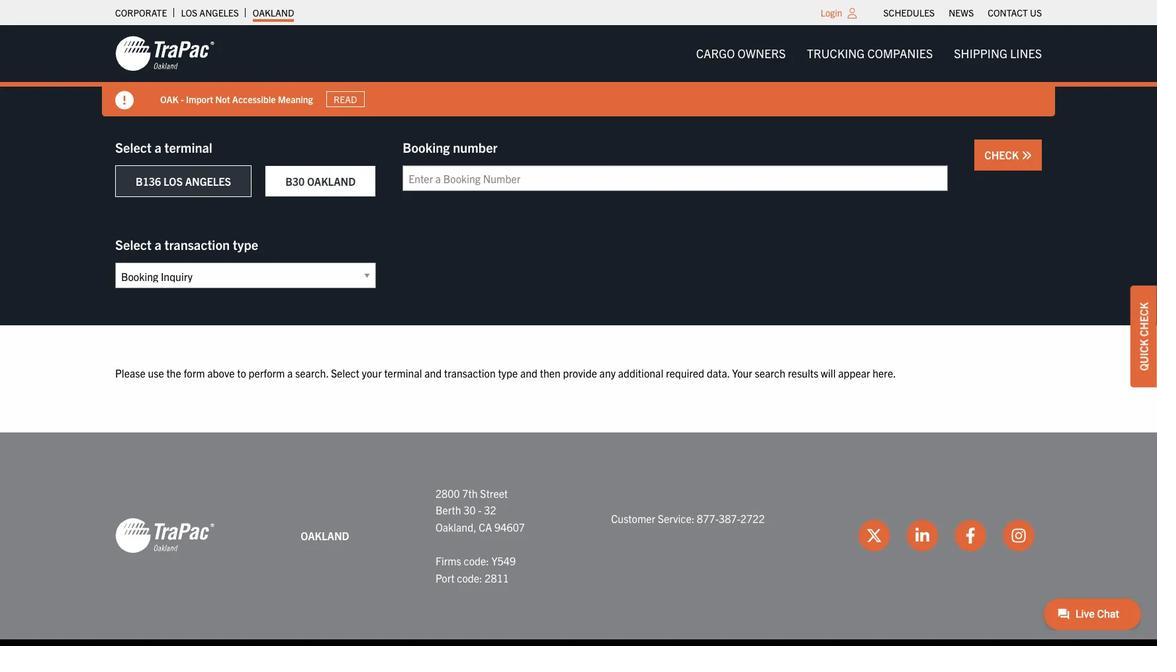 Task type: locate. For each thing, give the bounding box(es) containing it.
terminal right your
[[384, 367, 422, 380]]

a left search.
[[287, 367, 293, 380]]

will
[[821, 367, 836, 380]]

oakland
[[253, 7, 294, 19], [307, 175, 356, 188], [301, 529, 349, 543]]

check inside button
[[985, 148, 1021, 162]]

32
[[484, 504, 496, 517]]

1 vertical spatial select
[[115, 236, 152, 253]]

a up b136 at the left of the page
[[155, 139, 161, 156]]

0 horizontal spatial check
[[985, 148, 1021, 162]]

a
[[155, 139, 161, 156], [155, 236, 161, 253], [287, 367, 293, 380]]

additional
[[618, 367, 663, 380]]

1 vertical spatial type
[[498, 367, 518, 380]]

2 vertical spatial select
[[331, 367, 359, 380]]

and right your
[[424, 367, 442, 380]]

read link
[[326, 91, 365, 107]]

check
[[985, 148, 1021, 162], [1137, 302, 1151, 337]]

perform
[[249, 367, 285, 380]]

387-
[[719, 512, 741, 526]]

- inside banner
[[181, 93, 184, 105]]

1 vertical spatial menu bar
[[686, 40, 1053, 67]]

quick check
[[1137, 302, 1151, 371]]

1 vertical spatial oakland image
[[115, 518, 214, 555]]

solid image
[[115, 91, 134, 110]]

angeles
[[200, 7, 239, 19], [185, 175, 231, 188]]

to
[[237, 367, 246, 380]]

0 vertical spatial code:
[[464, 555, 489, 568]]

angeles down select a terminal on the left top
[[185, 175, 231, 188]]

select
[[115, 139, 152, 156], [115, 236, 152, 253], [331, 367, 359, 380]]

type
[[233, 236, 258, 253], [498, 367, 518, 380]]

above
[[207, 367, 235, 380]]

code: up 2811
[[464, 555, 489, 568]]

los
[[181, 7, 197, 19], [163, 175, 183, 188]]

select for select a terminal
[[115, 139, 152, 156]]

select left your
[[331, 367, 359, 380]]

select down b136 at the left of the page
[[115, 236, 152, 253]]

data.
[[707, 367, 730, 380]]

1 horizontal spatial -
[[478, 504, 482, 517]]

banner containing cargo owners
[[0, 25, 1157, 117]]

0 horizontal spatial and
[[424, 367, 442, 380]]

1 vertical spatial los
[[163, 175, 183, 188]]

1 vertical spatial -
[[478, 504, 482, 517]]

and left "then"
[[520, 367, 538, 380]]

1 horizontal spatial type
[[498, 367, 518, 380]]

1 horizontal spatial transaction
[[444, 367, 496, 380]]

light image
[[848, 8, 857, 19]]

terminal up b136 los angeles
[[164, 139, 212, 156]]

1 vertical spatial check
[[1137, 302, 1151, 337]]

1 vertical spatial a
[[155, 236, 161, 253]]

cargo owners
[[696, 46, 786, 61]]

trucking companies
[[807, 46, 933, 61]]

accessible
[[232, 93, 276, 105]]

code: right port
[[457, 572, 482, 585]]

0 horizontal spatial type
[[233, 236, 258, 253]]

contact us
[[988, 7, 1042, 19]]

2811
[[485, 572, 509, 585]]

code:
[[464, 555, 489, 568], [457, 572, 482, 585]]

cargo owners link
[[686, 40, 796, 67]]

customer service: 877-387-2722
[[611, 512, 765, 526]]

-
[[181, 93, 184, 105], [478, 504, 482, 517]]

select a terminal
[[115, 139, 212, 156]]

0 vertical spatial type
[[233, 236, 258, 253]]

oak - import not accessible meaning
[[160, 93, 313, 105]]

quick
[[1137, 339, 1151, 371]]

1 horizontal spatial and
[[520, 367, 538, 380]]

a down b136 at the left of the page
[[155, 236, 161, 253]]

ca
[[479, 521, 492, 534]]

1 vertical spatial transaction
[[444, 367, 496, 380]]

customer
[[611, 512, 655, 526]]

los angeles link
[[181, 3, 239, 22]]

shipping lines link
[[944, 40, 1053, 67]]

use
[[148, 367, 164, 380]]

search
[[755, 367, 786, 380]]

- right oak
[[181, 93, 184, 105]]

0 vertical spatial check
[[985, 148, 1021, 162]]

0 vertical spatial los
[[181, 7, 197, 19]]

7th
[[462, 487, 478, 500]]

a for transaction
[[155, 236, 161, 253]]

news
[[949, 7, 974, 19]]

read
[[334, 93, 357, 105]]

1 vertical spatial angeles
[[185, 175, 231, 188]]

solid image
[[1021, 150, 1032, 161]]

0 horizontal spatial -
[[181, 93, 184, 105]]

0 vertical spatial transaction
[[164, 236, 230, 253]]

- right 30
[[478, 504, 482, 517]]

and
[[424, 367, 442, 380], [520, 367, 538, 380]]

0 horizontal spatial terminal
[[164, 139, 212, 156]]

provide
[[563, 367, 597, 380]]

menu bar containing cargo owners
[[686, 40, 1053, 67]]

shipping lines
[[954, 46, 1042, 61]]

0 vertical spatial a
[[155, 139, 161, 156]]

los right b136 at the left of the page
[[163, 175, 183, 188]]

banner
[[0, 25, 1157, 117]]

0 vertical spatial select
[[115, 139, 152, 156]]

0 vertical spatial menu bar
[[877, 3, 1049, 22]]

94607
[[495, 521, 525, 534]]

menu bar down light icon
[[686, 40, 1053, 67]]

Booking number text field
[[403, 166, 948, 191]]

los right the corporate at the top left
[[181, 7, 197, 19]]

oakland image
[[115, 35, 214, 72], [115, 518, 214, 555]]

select up b136 at the left of the page
[[115, 139, 152, 156]]

0 vertical spatial oakland image
[[115, 35, 214, 72]]

here.
[[873, 367, 896, 380]]

1 vertical spatial terminal
[[384, 367, 422, 380]]

companies
[[868, 46, 933, 61]]

b30 oakland
[[285, 175, 356, 188]]

footer containing 2800 7th street
[[0, 433, 1157, 647]]

0 vertical spatial -
[[181, 93, 184, 105]]

us
[[1030, 7, 1042, 19]]

0 vertical spatial oakland
[[253, 7, 294, 19]]

menu bar up shipping at the top right
[[877, 3, 1049, 22]]

terminal
[[164, 139, 212, 156], [384, 367, 422, 380]]

select for select a transaction type
[[115, 236, 152, 253]]

footer
[[0, 433, 1157, 647]]

trucking companies link
[[796, 40, 944, 67]]

b136
[[136, 175, 161, 188]]

angeles left oakland link at the top of the page
[[200, 7, 239, 19]]

1 horizontal spatial check
[[1137, 302, 1151, 337]]

menu bar
[[877, 3, 1049, 22], [686, 40, 1053, 67]]

transaction
[[164, 236, 230, 253], [444, 367, 496, 380]]

login link
[[821, 7, 842, 19]]

corporate link
[[115, 3, 167, 22]]



Task type: vqa. For each thing, say whether or not it's contained in the screenshot.
solid icon within the CHECK BUTTON
no



Task type: describe. For each thing, give the bounding box(es) containing it.
results
[[788, 367, 819, 380]]

2 vertical spatial a
[[287, 367, 293, 380]]

trucking
[[807, 46, 865, 61]]

contact
[[988, 7, 1028, 19]]

1 oakland image from the top
[[115, 35, 214, 72]]

2722
[[741, 512, 765, 526]]

b30
[[285, 175, 305, 188]]

appear
[[838, 367, 870, 380]]

news link
[[949, 3, 974, 22]]

2 vertical spatial oakland
[[301, 529, 349, 543]]

booking
[[403, 139, 450, 156]]

877-
[[697, 512, 719, 526]]

then
[[540, 367, 561, 380]]

2 oakland image from the top
[[115, 518, 214, 555]]

0 vertical spatial angeles
[[200, 7, 239, 19]]

please
[[115, 367, 145, 380]]

1 vertical spatial code:
[[457, 572, 482, 585]]

oakland link
[[253, 3, 294, 22]]

oakland,
[[436, 521, 476, 534]]

check button
[[975, 140, 1042, 171]]

owners
[[738, 46, 786, 61]]

30
[[464, 504, 476, 517]]

street
[[480, 487, 508, 500]]

berth
[[436, 504, 461, 517]]

firms
[[436, 555, 461, 568]]

lines
[[1010, 46, 1042, 61]]

menu bar inside banner
[[686, 40, 1053, 67]]

any
[[600, 367, 616, 380]]

2800
[[436, 487, 460, 500]]

please use the form above to perform a search. select your terminal and transaction type and then provide any additional required data. your search results will appear here.
[[115, 367, 896, 380]]

login
[[821, 7, 842, 19]]

your
[[732, 367, 752, 380]]

port
[[436, 572, 455, 585]]

contact us link
[[988, 3, 1042, 22]]

corporate
[[115, 7, 167, 19]]

2 and from the left
[[520, 367, 538, 380]]

meaning
[[278, 93, 313, 105]]

1 horizontal spatial terminal
[[384, 367, 422, 380]]

schedules link
[[883, 3, 935, 22]]

0 horizontal spatial transaction
[[164, 236, 230, 253]]

not
[[215, 93, 230, 105]]

1 vertical spatial oakland
[[307, 175, 356, 188]]

import
[[186, 93, 213, 105]]

- inside 2800 7th street berth 30 - 32 oakland, ca 94607
[[478, 504, 482, 517]]

b136 los angeles
[[136, 175, 231, 188]]

required
[[666, 367, 704, 380]]

a for terminal
[[155, 139, 161, 156]]

los angeles
[[181, 7, 239, 19]]

cargo
[[696, 46, 735, 61]]

search.
[[295, 367, 329, 380]]

0 vertical spatial terminal
[[164, 139, 212, 156]]

service:
[[658, 512, 695, 526]]

form
[[184, 367, 205, 380]]

your
[[362, 367, 382, 380]]

schedules
[[883, 7, 935, 19]]

2800 7th street berth 30 - 32 oakland, ca 94607
[[436, 487, 525, 534]]

the
[[166, 367, 181, 380]]

firms code:  y549 port code:  2811
[[436, 555, 516, 585]]

booking number
[[403, 139, 498, 156]]

oak
[[160, 93, 179, 105]]

y549
[[492, 555, 516, 568]]

quick check link
[[1131, 286, 1157, 387]]

number
[[453, 139, 498, 156]]

shipping
[[954, 46, 1008, 61]]

select a transaction type
[[115, 236, 258, 253]]

menu bar containing schedules
[[877, 3, 1049, 22]]

1 and from the left
[[424, 367, 442, 380]]



